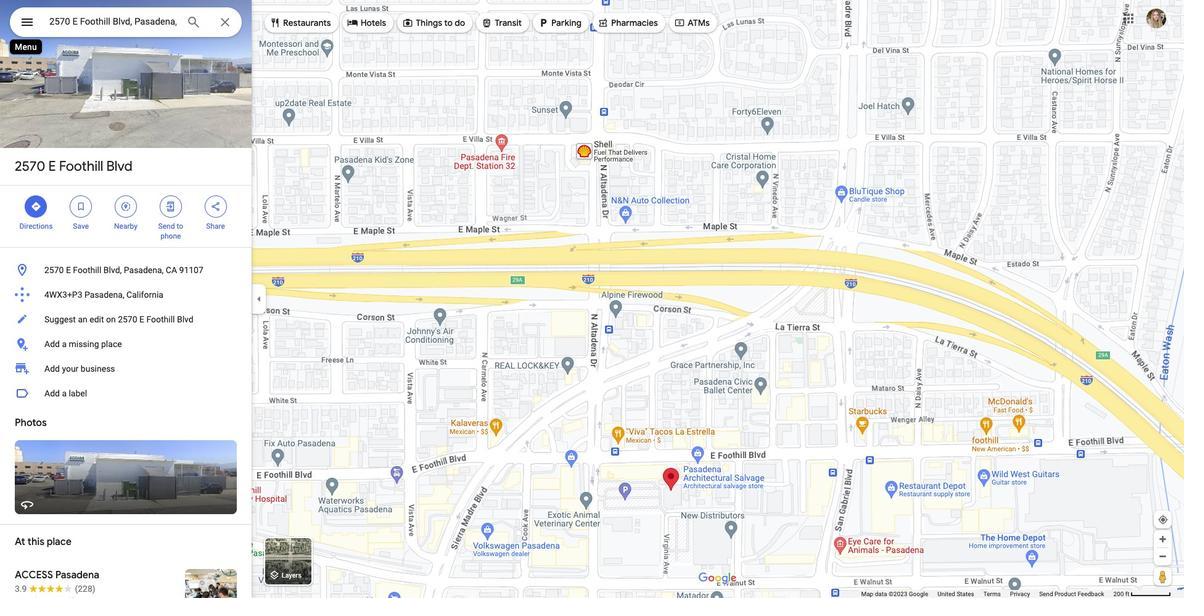 Task type: locate. For each thing, give the bounding box(es) containing it.
layers
[[282, 572, 302, 580]]

footer
[[861, 590, 1114, 598]]

send up phone
[[158, 222, 175, 231]]

1 vertical spatial a
[[62, 389, 67, 399]]

a left label on the left bottom
[[62, 389, 67, 399]]


[[674, 16, 685, 30]]

add a label
[[44, 389, 87, 399]]

2570 right on
[[118, 315, 137, 324]]

add for add a missing place
[[44, 339, 60, 349]]


[[30, 200, 42, 213]]

footer containing map data ©2023 google
[[861, 590, 1114, 598]]

2 vertical spatial 2570
[[118, 315, 137, 324]]

0 vertical spatial pasadena,
[[124, 265, 164, 275]]

foothill
[[59, 158, 103, 175], [73, 265, 101, 275], [146, 315, 175, 324]]

 things to do
[[402, 16, 465, 30]]

add left your
[[44, 364, 60, 374]]

a left 'missing'
[[62, 339, 67, 349]]

missing
[[69, 339, 99, 349]]

add inside add a label "button"
[[44, 389, 60, 399]]

a
[[62, 339, 67, 349], [62, 389, 67, 399]]

parking
[[552, 17, 582, 28]]

place right this
[[47, 536, 71, 548]]

pasadena, up california
[[124, 265, 164, 275]]

suggest an edit on 2570 e foothill blvd button
[[0, 307, 252, 332]]

suggest
[[44, 315, 76, 324]]

1 vertical spatial blvd
[[177, 315, 194, 324]]

200 ft
[[1114, 591, 1130, 598]]

1 horizontal spatial send
[[1040, 591, 1053, 598]]

1 vertical spatial e
[[66, 265, 71, 275]]

add
[[44, 339, 60, 349], [44, 364, 60, 374], [44, 389, 60, 399]]

 hotels
[[347, 16, 386, 30]]

1 vertical spatial add
[[44, 364, 60, 374]]

none field inside 2570 e foothill blvd, pasadena, ca 91107 'field'
[[49, 14, 176, 29]]

 pharmacies
[[598, 16, 658, 30]]

200
[[1114, 591, 1124, 598]]

blvd up 
[[106, 158, 132, 175]]

a inside button
[[62, 339, 67, 349]]

ca
[[166, 265, 177, 275]]

a inside "button"
[[62, 389, 67, 399]]

2 vertical spatial foothill
[[146, 315, 175, 324]]

blvd down '91107'
[[177, 315, 194, 324]]

place inside button
[[101, 339, 122, 349]]

blvd
[[106, 158, 132, 175], [177, 315, 194, 324]]

add a label button
[[0, 381, 252, 406]]

2 horizontal spatial e
[[139, 315, 144, 324]]


[[347, 16, 358, 30]]

pasadena, up on
[[85, 290, 124, 300]]

1 add from the top
[[44, 339, 60, 349]]

1 vertical spatial send
[[1040, 591, 1053, 598]]

send
[[158, 222, 175, 231], [1040, 591, 1053, 598]]

2570 up 
[[15, 158, 45, 175]]

e
[[48, 158, 56, 175], [66, 265, 71, 275], [139, 315, 144, 324]]

directions
[[19, 222, 53, 231]]

e for 2570 e foothill blvd, pasadena, ca 91107
[[66, 265, 71, 275]]

states
[[957, 591, 975, 598]]

91107
[[179, 265, 203, 275]]

data
[[875, 591, 887, 598]]

1 vertical spatial 2570
[[44, 265, 64, 275]]

a for label
[[62, 389, 67, 399]]

send inside send product feedback button
[[1040, 591, 1053, 598]]

your
[[62, 364, 79, 374]]

1 vertical spatial foothill
[[73, 265, 101, 275]]

map data ©2023 google
[[861, 591, 929, 598]]

foothill down california
[[146, 315, 175, 324]]

send inside send to phone
[[158, 222, 175, 231]]

united
[[938, 591, 955, 598]]

google
[[909, 591, 929, 598]]

0 vertical spatial place
[[101, 339, 122, 349]]

2570 e foothill blvd, pasadena, ca 91107
[[44, 265, 203, 275]]

business
[[81, 364, 115, 374]]

pasadena
[[55, 569, 99, 582]]

4wx3+p3 pasadena, california button
[[0, 283, 252, 307]]

0 vertical spatial add
[[44, 339, 60, 349]]

0 horizontal spatial to
[[177, 222, 183, 231]]

actions for 2570 e foothill blvd region
[[0, 186, 252, 247]]

footer inside google maps element
[[861, 590, 1114, 598]]

2570 for 2570 e foothill blvd
[[15, 158, 45, 175]]

©2023
[[889, 591, 908, 598]]

united states
[[938, 591, 975, 598]]

1 vertical spatial place
[[47, 536, 71, 548]]

0 vertical spatial a
[[62, 339, 67, 349]]

1 horizontal spatial place
[[101, 339, 122, 349]]

place
[[101, 339, 122, 349], [47, 536, 71, 548]]

2 vertical spatial e
[[139, 315, 144, 324]]

foothill up 
[[59, 158, 103, 175]]

 restaurants
[[270, 16, 331, 30]]

e for 2570 e foothill blvd
[[48, 158, 56, 175]]

show your location image
[[1158, 514, 1169, 526]]

1 a from the top
[[62, 339, 67, 349]]

an
[[78, 315, 87, 324]]

foothill for blvd
[[59, 158, 103, 175]]

0 vertical spatial foothill
[[59, 158, 103, 175]]

0 vertical spatial send
[[158, 222, 175, 231]]

2570 up 4wx3+p3
[[44, 265, 64, 275]]

terms
[[984, 591, 1001, 598]]

3 add from the top
[[44, 389, 60, 399]]

add left label on the left bottom
[[44, 389, 60, 399]]

send product feedback
[[1040, 591, 1104, 598]]

 search field
[[10, 7, 242, 39]]

0 horizontal spatial place
[[47, 536, 71, 548]]

2570 for 2570 e foothill blvd, pasadena, ca 91107
[[44, 265, 64, 275]]

send for send product feedback
[[1040, 591, 1053, 598]]

1 horizontal spatial e
[[66, 265, 71, 275]]

None field
[[49, 14, 176, 29]]

0 vertical spatial 2570
[[15, 158, 45, 175]]

add inside add a missing place button
[[44, 339, 60, 349]]

add down suggest in the bottom of the page
[[44, 339, 60, 349]]

to inside  things to do
[[444, 17, 453, 28]]

photos
[[15, 417, 47, 429]]

0 horizontal spatial send
[[158, 222, 175, 231]]

access pasadena
[[15, 569, 99, 582]]

to up phone
[[177, 222, 183, 231]]

california
[[127, 290, 163, 300]]

1 vertical spatial to
[[177, 222, 183, 231]]

0 vertical spatial to
[[444, 17, 453, 28]]

2570
[[15, 158, 45, 175], [44, 265, 64, 275], [118, 315, 137, 324]]

send left product
[[1040, 591, 1053, 598]]

send product feedback button
[[1040, 590, 1104, 598]]

0 vertical spatial e
[[48, 158, 56, 175]]

0 vertical spatial blvd
[[106, 158, 132, 175]]

2 vertical spatial add
[[44, 389, 60, 399]]

add your business
[[44, 364, 115, 374]]

pasadena,
[[124, 265, 164, 275], [85, 290, 124, 300]]

place down on
[[101, 339, 122, 349]]

add inside "add your business" "link"
[[44, 364, 60, 374]]


[[598, 16, 609, 30]]

2 a from the top
[[62, 389, 67, 399]]

2570 e foothill blvd, pasadena, ca 91107 button
[[0, 258, 252, 283]]

0 horizontal spatial e
[[48, 158, 56, 175]]

feedback
[[1078, 591, 1104, 598]]

2 add from the top
[[44, 364, 60, 374]]

blvd inside suggest an edit on 2570 e foothill blvd button
[[177, 315, 194, 324]]

privacy button
[[1010, 590, 1030, 598]]

2570 e foothill blvd main content
[[0, 0, 252, 598]]

foothill left blvd,
[[73, 265, 101, 275]]

add for add a label
[[44, 389, 60, 399]]

to
[[444, 17, 453, 28], [177, 222, 183, 231]]

1 horizontal spatial blvd
[[177, 315, 194, 324]]

add a missing place
[[44, 339, 122, 349]]

show street view coverage image
[[1154, 568, 1172, 586]]

1 horizontal spatial to
[[444, 17, 453, 28]]

 transit
[[481, 16, 522, 30]]

4wx3+p3 pasadena, california
[[44, 290, 163, 300]]

at
[[15, 536, 25, 548]]


[[481, 16, 492, 30]]

to left do
[[444, 17, 453, 28]]



Task type: vqa. For each thing, say whether or not it's contained in the screenshot.


Task type: describe. For each thing, give the bounding box(es) containing it.
share
[[206, 222, 225, 231]]

nearby
[[114, 222, 138, 231]]

foothill for blvd,
[[73, 265, 101, 275]]

transit
[[495, 17, 522, 28]]

united states button
[[938, 590, 975, 598]]


[[270, 16, 281, 30]]

edit
[[90, 315, 104, 324]]

product
[[1055, 591, 1076, 598]]

privacy
[[1010, 591, 1030, 598]]

phone
[[161, 232, 181, 241]]

map
[[861, 591, 874, 598]]

to inside send to phone
[[177, 222, 183, 231]]

200 ft button
[[1114, 591, 1171, 598]]


[[20, 14, 35, 31]]

3.9 stars 228 reviews image
[[15, 583, 95, 595]]

google maps element
[[0, 0, 1184, 598]]

on
[[106, 315, 116, 324]]

google account: michelle dermenjian  
(michelle.dermenjian@adept.ai) image
[[1147, 8, 1167, 28]]

ft
[[1126, 591, 1130, 598]]

blvd,
[[104, 265, 122, 275]]

hotels
[[361, 17, 386, 28]]

1 vertical spatial pasadena,
[[85, 290, 124, 300]]

this
[[27, 536, 44, 548]]

terms button
[[984, 590, 1001, 598]]


[[210, 200, 221, 213]]


[[165, 200, 176, 213]]

restaurants
[[283, 17, 331, 28]]


[[75, 200, 86, 213]]

add a missing place button
[[0, 332, 252, 357]]

at this place
[[15, 536, 71, 548]]

things
[[416, 17, 442, 28]]

 atms
[[674, 16, 710, 30]]

a for missing
[[62, 339, 67, 349]]

4wx3+p3
[[44, 290, 82, 300]]

suggest an edit on 2570 e foothill blvd
[[44, 315, 194, 324]]

save
[[73, 222, 89, 231]]

add for add your business
[[44, 364, 60, 374]]

send to phone
[[158, 222, 183, 241]]

 button
[[10, 7, 44, 39]]


[[120, 200, 131, 213]]

do
[[455, 17, 465, 28]]

collapse side panel image
[[252, 292, 266, 306]]

 parking
[[538, 16, 582, 30]]

2570 e foothill blvd
[[15, 158, 132, 175]]

atms
[[688, 17, 710, 28]]

add your business link
[[0, 357, 252, 381]]

zoom out image
[[1158, 552, 1168, 561]]

(228)
[[75, 584, 95, 594]]

send for send to phone
[[158, 222, 175, 231]]

0 horizontal spatial blvd
[[106, 158, 132, 175]]

access
[[15, 569, 53, 582]]

3.9
[[15, 584, 27, 594]]


[[538, 16, 549, 30]]


[[402, 16, 413, 30]]

zoom in image
[[1158, 535, 1168, 544]]

label
[[69, 389, 87, 399]]

2570 E Foothill Blvd, Pasadena, CA 91107 field
[[10, 7, 242, 37]]

pharmacies
[[611, 17, 658, 28]]



